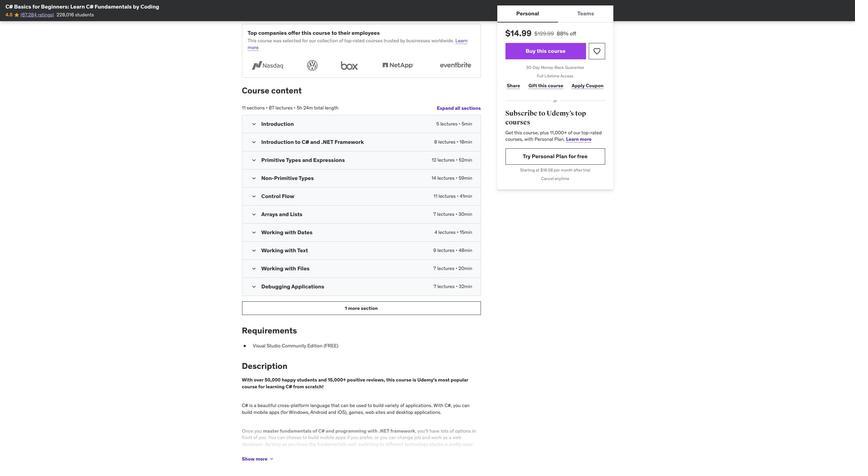 Task type: vqa. For each thing, say whether or not it's contained in the screenshot.
the topmost by
yes



Task type: describe. For each thing, give the bounding box(es) containing it.
can up the different at the left of page
[[389, 435, 396, 441]]

30-day money-back guarantee full lifetime access
[[526, 65, 584, 78]]

trusted
[[384, 38, 399, 44]]

c# is a beautiful cross-platform language that can be used to build variety of applications. with c#, you can build mobile apps (for windows, android and ios), games, web sites and desktop applications.
[[242, 403, 469, 416]]

long
[[271, 442, 281, 448]]

lectures for arrays and lists
[[437, 211, 454, 217]]

c# inside with over 50,000 happy students and 15,000+ positive reviews, this course is udemy's most popular course for learning c# from scratch!
[[286, 384, 292, 390]]

$14.99
[[505, 28, 532, 39]]

pretty
[[449, 442, 462, 448]]

15,000+
[[328, 377, 346, 383]]

7 lectures • 20min
[[433, 266, 472, 272]]

volkswagen image
[[305, 59, 320, 72]]

over
[[254, 377, 264, 383]]

courses,
[[505, 136, 523, 142]]

5 lectures • 5min
[[436, 121, 472, 127]]

and down introduction to c# and .net framework
[[302, 157, 312, 163]]

for left free at the right of the page
[[569, 153, 576, 160]]

with up prefer, at bottom
[[368, 428, 378, 434]]

228,016
[[57, 12, 74, 18]]

lectures for working with dates
[[438, 229, 456, 236]]

course left the udemy's at the bottom of page
[[396, 377, 411, 383]]

eventbrite image
[[436, 59, 475, 72]]

learn more for top companies offer this course to their employees
[[248, 38, 468, 50]]

14
[[432, 175, 436, 181]]

and left programming
[[326, 428, 334, 434]]

0 horizontal spatial .net
[[321, 139, 333, 145]]

with inside with over 50,000 happy students and 15,000+ positive reviews, this course is udemy's most popular course for learning c# from scratch!
[[242, 377, 253, 383]]

introduction for introduction to c# and .net framework
[[261, 139, 294, 145]]

for up (67,284 ratings)
[[32, 3, 40, 10]]

build inside , you'll have lots of options in front of you. you can choose to build mobile apps if you prefer, or you can change job and work as a web developer. as long as you know the fundamentals well, switching to different technology stacks is pretty easy.
[[308, 435, 319, 441]]

9 lectures • 48min
[[433, 247, 472, 254]]

• for working with files
[[456, 266, 457, 272]]

lectures for non-primitive types
[[437, 175, 455, 181]]

web for games,
[[365, 409, 374, 416]]

1 vertical spatial types
[[299, 175, 314, 182]]

once
[[242, 428, 253, 434]]

popular
[[451, 377, 468, 383]]

7 for lists
[[433, 211, 436, 217]]

with over 50,000 happy students and 15,000+ positive reviews, this course is udemy's most popular course for learning c# from scratch!
[[242, 377, 468, 390]]

after
[[574, 168, 582, 173]]

c#,
[[445, 403, 452, 409]]

programming
[[335, 428, 366, 434]]

more inside button
[[256, 456, 267, 462]]

choose
[[286, 435, 302, 441]]

personal button
[[497, 5, 558, 22]]

lectures for control flow
[[439, 193, 456, 199]]

5h 24m
[[297, 105, 313, 111]]

7 lectures • 30min
[[433, 211, 472, 217]]

1
[[345, 305, 347, 311]]

c# up 4.5
[[5, 3, 13, 10]]

learn for subscribe to udemy's top courses
[[566, 136, 579, 142]]

starting at $16.58 per month after trial cancel anytime
[[520, 168, 590, 181]]

is inside with over 50,000 happy students and 15,000+ positive reviews, this course is udemy's most popular course for learning c# from scratch!
[[412, 377, 416, 383]]

buy this course button
[[505, 43, 586, 59]]

requirements
[[242, 326, 297, 336]]

buy this course
[[526, 48, 566, 54]]

off
[[570, 30, 576, 37]]

(67,284
[[21, 12, 37, 18]]

lectures for working with text
[[437, 247, 455, 254]]

lectures for debugging applications
[[437, 284, 455, 290]]

this inside with over 50,000 happy students and 15,000+ positive reviews, this course is udemy's most popular course for learning c# from scratch!
[[386, 377, 395, 383]]

88%
[[557, 30, 569, 37]]

framework
[[335, 139, 364, 145]]

to up "primitive types and expressions"
[[295, 139, 300, 145]]

xsmall image
[[242, 343, 247, 350]]

• for introduction to c# and .net framework
[[457, 139, 458, 145]]

a inside , you'll have lots of options in front of you. you can choose to build mobile apps if you prefer, or you can change job and work as a web developer. as long as you know the fundamentals well, switching to different technology stacks is pretty easy.
[[449, 435, 451, 441]]

for inside with over 50,000 happy students and 15,000+ positive reviews, this course is udemy's most popular course for learning c# from scratch!
[[258, 384, 265, 390]]

0 vertical spatial build
[[373, 403, 384, 409]]

sections inside expand all sections dropdown button
[[461, 105, 481, 111]]

you right the if
[[351, 435, 358, 441]]

working for working with dates
[[261, 229, 283, 236]]

c# up students
[[86, 3, 93, 10]]

netapp image
[[379, 59, 418, 72]]

course,
[[523, 130, 539, 136]]

• for debugging applications
[[456, 284, 458, 290]]

1 vertical spatial primitive
[[274, 175, 298, 182]]

course down companies
[[258, 38, 272, 44]]

apply coupon
[[572, 83, 604, 89]]

0 horizontal spatial build
[[242, 409, 252, 416]]

1 vertical spatial by
[[400, 38, 405, 44]]

expand all sections
[[437, 105, 481, 111]]

of up the
[[313, 428, 317, 434]]

worldwide.
[[431, 38, 454, 44]]

you.
[[259, 435, 267, 441]]

nasdaq image
[[248, 59, 287, 72]]

and down the 'variety'
[[387, 409, 395, 416]]

work
[[431, 435, 442, 441]]

c# down android
[[318, 428, 325, 434]]

is inside the c# is a beautiful cross-platform language that can be used to build variety of applications. with c#, you can build mobile apps (for windows, android and ios), games, web sites and desktop applications.
[[249, 403, 253, 409]]

to inside subscribe to udemy's top courses
[[539, 109, 545, 118]]

selected
[[283, 38, 301, 44]]

ratings)
[[38, 12, 54, 18]]

small image for non-primitive types
[[250, 175, 257, 182]]

in
[[472, 428, 476, 434]]

11 for 11 lectures • 41min
[[434, 193, 437, 199]]

• left 5h 24m
[[294, 105, 296, 111]]

to up know
[[303, 435, 307, 441]]

wishlist image
[[593, 47, 601, 55]]

try personal plan for free
[[523, 153, 588, 160]]

all
[[455, 105, 460, 111]]

change
[[397, 435, 413, 441]]

small image for introduction to c# and .net framework
[[250, 139, 257, 146]]

companies
[[258, 29, 287, 36]]

be
[[350, 403, 355, 409]]

courses inside subscribe to udemy's top courses
[[505, 118, 530, 127]]

dates
[[297, 229, 313, 236]]

windows,
[[289, 409, 309, 416]]

course up collection
[[313, 29, 330, 36]]

control flow
[[261, 193, 294, 200]]

arrays and lists
[[261, 211, 302, 218]]

subscribe
[[505, 109, 537, 118]]

0 horizontal spatial courses
[[366, 38, 383, 44]]

plan
[[556, 153, 567, 160]]

lots
[[441, 428, 449, 434]]

for down top companies offer this course to their employees
[[302, 38, 308, 44]]

working with files
[[261, 265, 310, 272]]

anytime
[[555, 176, 569, 181]]

small image for control flow
[[250, 193, 257, 200]]

of up developer.
[[253, 435, 257, 441]]

to left the different at the left of page
[[380, 442, 384, 448]]

cancel
[[541, 176, 554, 181]]

(free)
[[324, 343, 338, 349]]

1 vertical spatial .net
[[379, 428, 389, 434]]

happy students
[[282, 377, 317, 383]]

(for
[[281, 409, 288, 416]]

you up the different at the left of page
[[380, 435, 387, 441]]

0 horizontal spatial top-
[[344, 38, 353, 44]]

personal inside get this course, plus 11,000+ of our top-rated courses, with personal plan.
[[535, 136, 553, 142]]

know
[[297, 442, 308, 448]]

apps inside , you'll have lots of options in front of you. you can choose to build mobile apps if you prefer, or you can change job and work as a web developer. as long as you know the fundamentals well, switching to different technology stacks is pretty easy.
[[335, 435, 346, 441]]

• for working with text
[[456, 247, 457, 254]]

apply coupon button
[[570, 79, 605, 93]]

18min
[[460, 139, 472, 145]]

fundamentals inside , you'll have lots of options in front of you. you can choose to build mobile apps if you prefer, or you can change job and work as a web developer. as long as you know the fundamentals well, switching to different technology stacks is pretty easy.
[[317, 442, 347, 448]]

positive
[[347, 377, 365, 383]]

0 horizontal spatial learn
[[70, 3, 85, 10]]

• for primitive types and expressions
[[456, 157, 458, 163]]

working for working with text
[[261, 247, 283, 254]]

well,
[[348, 442, 357, 448]]

control
[[261, 193, 281, 200]]

visual
[[253, 343, 265, 349]]

master
[[263, 428, 279, 434]]

show more
[[242, 456, 267, 462]]

• for control flow
[[457, 193, 459, 199]]

working for working with files
[[261, 265, 283, 272]]

gift this course link
[[527, 79, 565, 93]]

of inside get this course, plus 11,000+ of our top-rated courses, with personal plan.
[[568, 130, 572, 136]]

• for working with dates
[[457, 229, 459, 236]]

learn more link for subscribe to udemy's top courses
[[566, 136, 592, 142]]

course down over
[[242, 384, 257, 390]]

our inside get this course, plus 11,000+ of our top-rated courses, with personal plan.
[[573, 130, 580, 136]]

• left 87
[[266, 105, 268, 111]]

free
[[577, 153, 588, 160]]

with for dates
[[285, 229, 296, 236]]

and up "primitive types and expressions"
[[310, 139, 320, 145]]

small image for introduction
[[250, 121, 257, 128]]

expressions
[[313, 157, 345, 163]]

14 lectures • 59min
[[432, 175, 472, 181]]

buy
[[526, 48, 536, 54]]

text
[[297, 247, 308, 254]]

8
[[434, 139, 437, 145]]

scratch!
[[305, 384, 324, 390]]

1 sections from the left
[[247, 105, 265, 111]]

$129.99
[[534, 30, 554, 37]]

offer
[[288, 29, 300, 36]]

11 for 11 sections • 87 lectures • 5h 24m total length
[[242, 105, 246, 111]]

of inside the c# is a beautiful cross-platform language that can be used to build variety of applications. with c#, you can build mobile apps (for windows, android and ios), games, web sites and desktop applications.
[[400, 403, 404, 409]]

0 vertical spatial types
[[286, 157, 301, 163]]

beautiful
[[258, 403, 276, 409]]

this right offer
[[302, 29, 311, 36]]

59min
[[459, 175, 472, 181]]

small image for working with dates
[[250, 229, 257, 236]]



Task type: locate. For each thing, give the bounding box(es) containing it.
1 horizontal spatial 11
[[434, 193, 437, 199]]

0 vertical spatial courses
[[366, 38, 383, 44]]

2 horizontal spatial learn
[[566, 136, 579, 142]]

1 vertical spatial or
[[374, 435, 379, 441]]

different
[[385, 442, 404, 448]]

1 vertical spatial is
[[249, 403, 253, 409]]

.net up the different at the left of page
[[379, 428, 389, 434]]

you
[[453, 403, 461, 409], [254, 428, 262, 434], [351, 435, 358, 441], [380, 435, 387, 441], [288, 442, 295, 448]]

1 horizontal spatial as
[[443, 435, 448, 441]]

rated inside get this course, plus 11,000+ of our top-rated courses, with personal plan.
[[591, 130, 602, 136]]

1 horizontal spatial learn
[[455, 38, 468, 44]]

with left text
[[285, 247, 296, 254]]

lectures down 11 lectures • 41min
[[437, 211, 454, 217]]

• for non-primitive types
[[456, 175, 458, 181]]

1 small image from the top
[[250, 121, 257, 128]]

more inside 'button'
[[348, 305, 360, 311]]

and left lists
[[279, 211, 289, 218]]

0 horizontal spatial learn more
[[248, 38, 468, 50]]

2 working from the top
[[261, 247, 283, 254]]

you down choose
[[288, 442, 295, 448]]

learn for top companies offer this course to their employees
[[455, 38, 468, 44]]

1 vertical spatial apps
[[335, 435, 346, 441]]

personal up $14.99
[[516, 10, 539, 17]]

and up scratch!
[[318, 377, 327, 383]]

$14.99 $129.99 88% off
[[505, 28, 576, 39]]

platform
[[291, 403, 309, 409]]

2 horizontal spatial build
[[373, 403, 384, 409]]

month
[[561, 168, 573, 173]]

lectures right 5
[[440, 121, 457, 127]]

1 vertical spatial fundamentals
[[317, 442, 347, 448]]

tab list
[[497, 5, 613, 23]]

mobile inside , you'll have lots of options in front of you. you can choose to build mobile apps if you prefer, or you can change job and work as a web developer. as long as you know the fundamentals well, switching to different technology stacks is pretty easy.
[[320, 435, 334, 441]]

of up the desktop
[[400, 403, 404, 409]]

or right prefer, at bottom
[[374, 435, 379, 441]]

1 horizontal spatial our
[[573, 130, 580, 136]]

get this course, plus 11,000+ of our top-rated courses, with personal plan.
[[505, 130, 602, 142]]

• left "15min"
[[457, 229, 459, 236]]

per
[[554, 168, 560, 173]]

1 vertical spatial courses
[[505, 118, 530, 127]]

working with dates
[[261, 229, 313, 236]]

0 horizontal spatial with
[[242, 377, 253, 383]]

udemy's
[[547, 109, 574, 118]]

0 vertical spatial introduction
[[261, 120, 294, 127]]

7 down 7 lectures • 20min
[[434, 284, 436, 290]]

c# basics for beginners: learn c# fundamentals by coding
[[5, 3, 159, 10]]

0 vertical spatial 11
[[242, 105, 246, 111]]

apps inside the c# is a beautiful cross-platform language that can be used to build variety of applications. with c#, you can build mobile apps (for windows, android and ios), games, web sites and desktop applications.
[[269, 409, 279, 416]]

a up pretty
[[449, 435, 451, 441]]

applications. up the desktop
[[405, 403, 432, 409]]

1 horizontal spatial learn more
[[566, 136, 592, 142]]

more right 1
[[348, 305, 360, 311]]

1 vertical spatial as
[[282, 442, 287, 448]]

working with text
[[261, 247, 308, 254]]

you up you.
[[254, 428, 262, 434]]

used
[[356, 403, 367, 409]]

box image
[[338, 59, 361, 72]]

lectures down 9 lectures • 48min
[[437, 266, 454, 272]]

this inside button
[[537, 48, 547, 54]]

2 vertical spatial 7
[[434, 284, 436, 290]]

web inside the c# is a beautiful cross-platform language that can be used to build variety of applications. with c#, you can build mobile apps (for windows, android and ios), games, web sites and desktop applications.
[[365, 409, 374, 416]]

xsmall image
[[269, 457, 274, 462]]

expand
[[437, 105, 454, 111]]

1 vertical spatial 7
[[433, 266, 436, 272]]

course down lifetime
[[548, 83, 563, 89]]

non-
[[261, 175, 274, 182]]

can right c#,
[[462, 403, 469, 409]]

with left the dates at the left
[[285, 229, 296, 236]]

you inside the c# is a beautiful cross-platform language that can be used to build variety of applications. with c#, you can build mobile apps (for windows, android and ios), games, web sites and desktop applications.
[[453, 403, 461, 409]]

more down this
[[248, 44, 259, 50]]

course inside button
[[548, 48, 566, 54]]

0 vertical spatial by
[[133, 3, 139, 10]]

1 horizontal spatial apps
[[335, 435, 346, 441]]

0 vertical spatial primitive
[[261, 157, 285, 163]]

subscribe to udemy's top courses
[[505, 109, 586, 127]]

with
[[524, 136, 533, 142], [285, 229, 296, 236], [285, 247, 296, 254], [285, 265, 296, 272], [368, 428, 378, 434]]

0 vertical spatial with
[[242, 377, 253, 383]]

personal inside personal button
[[516, 10, 539, 17]]

1 working from the top
[[261, 229, 283, 236]]

0 horizontal spatial web
[[365, 409, 374, 416]]

working up working with files
[[261, 247, 283, 254]]

0 vertical spatial personal
[[516, 10, 539, 17]]

sections left 87
[[247, 105, 265, 111]]

• left 59min at the right top of the page
[[456, 175, 458, 181]]

language
[[310, 403, 330, 409]]

0 vertical spatial learn
[[70, 3, 85, 10]]

coding
[[140, 3, 159, 10]]

, you'll have lots of options in front of you. you can choose to build mobile apps if you prefer, or you can change job and work as a web developer. as long as you know the fundamentals well, switching to different technology stacks is pretty easy.
[[242, 428, 476, 448]]

this right buy
[[537, 48, 547, 54]]

2 vertical spatial build
[[308, 435, 319, 441]]

2 small image from the top
[[250, 247, 257, 254]]

• left 48min
[[456, 247, 457, 254]]

0 horizontal spatial mobile
[[253, 409, 268, 416]]

1 horizontal spatial courses
[[505, 118, 530, 127]]

1 vertical spatial our
[[573, 130, 580, 136]]

c# up "primitive types and expressions"
[[302, 139, 309, 145]]

a inside the c# is a beautiful cross-platform language that can be used to build variety of applications. with c#, you can build mobile apps (for windows, android and ios), games, web sites and desktop applications.
[[254, 403, 256, 409]]

5
[[436, 121, 439, 127]]

small image for debugging applications
[[250, 284, 257, 290]]

get
[[505, 130, 513, 136]]

small image for arrays and lists
[[250, 211, 257, 218]]

0 vertical spatial top-
[[344, 38, 353, 44]]

web up pretty
[[452, 435, 461, 441]]

stacks
[[429, 442, 443, 448]]

is left the udemy's at the bottom of page
[[412, 377, 416, 383]]

1 vertical spatial learn more
[[566, 136, 592, 142]]

try personal plan for free link
[[505, 148, 605, 165]]

7 for files
[[433, 266, 436, 272]]

with for text
[[285, 247, 296, 254]]

as right long at the bottom
[[282, 442, 287, 448]]

4 small image from the top
[[250, 175, 257, 182]]

0 horizontal spatial fundamentals
[[280, 428, 312, 434]]

community
[[282, 343, 306, 349]]

is left beautiful
[[249, 403, 253, 409]]

small image for primitive types and expressions
[[250, 157, 257, 164]]

.net
[[321, 139, 333, 145], [379, 428, 389, 434]]

top- down "their"
[[344, 38, 353, 44]]

course content
[[242, 85, 302, 96]]

1 horizontal spatial is
[[412, 377, 416, 383]]

0 vertical spatial is
[[412, 377, 416, 383]]

learn more link down employees
[[248, 38, 468, 50]]

apps down beautiful
[[269, 409, 279, 416]]

as
[[443, 435, 448, 441], [282, 442, 287, 448]]

android
[[310, 409, 327, 416]]

working down arrays
[[261, 229, 283, 236]]

4
[[434, 229, 437, 236]]

working up "debugging"
[[261, 265, 283, 272]]

with inside get this course, plus 11,000+ of our top-rated courses, with personal plan.
[[524, 136, 533, 142]]

0 vertical spatial or
[[553, 98, 557, 103]]

this for buy
[[537, 48, 547, 54]]

small image
[[250, 229, 257, 236], [250, 247, 257, 254], [250, 266, 257, 272]]

2 vertical spatial personal
[[532, 153, 555, 160]]

lectures right 12
[[438, 157, 455, 163]]

• left 18min
[[457, 139, 458, 145]]

1 vertical spatial introduction
[[261, 139, 294, 145]]

11,000+
[[550, 130, 567, 136]]

this
[[248, 38, 256, 44]]

can up ios),
[[341, 403, 348, 409]]

this right gift
[[538, 83, 547, 89]]

of
[[339, 38, 343, 44], [568, 130, 572, 136], [400, 403, 404, 409], [313, 428, 317, 434], [450, 428, 454, 434], [253, 435, 257, 441]]

plan.
[[554, 136, 565, 142]]

1 vertical spatial working
[[261, 247, 283, 254]]

0 horizontal spatial a
[[254, 403, 256, 409]]

0 vertical spatial mobile
[[253, 409, 268, 416]]

applications. up you'll
[[414, 409, 441, 416]]

our right 11,000+
[[573, 130, 580, 136]]

to left "their"
[[331, 29, 337, 36]]

gift
[[528, 83, 537, 89]]

small image for working with text
[[250, 247, 257, 254]]

6 small image from the top
[[250, 211, 257, 218]]

access
[[560, 73, 573, 78]]

to inside the c# is a beautiful cross-platform language that can be used to build variety of applications. with c#, you can build mobile apps (for windows, android and ios), games, web sites and desktop applications.
[[368, 403, 372, 409]]

with inside the c# is a beautiful cross-platform language that can be used to build variety of applications. with c#, you can build mobile apps (for windows, android and ios), games, web sites and desktop applications.
[[434, 403, 443, 409]]

8 lectures • 18min
[[434, 139, 472, 145]]

• left '30min'
[[456, 211, 457, 217]]

our down top companies offer this course to their employees
[[309, 38, 316, 44]]

1 vertical spatial learn
[[455, 38, 468, 44]]

and inside , you'll have lots of options in front of you. you can choose to build mobile apps if you prefer, or you can change job and work as a web developer. as long as you know the fundamentals well, switching to different technology stacks is pretty easy.
[[422, 435, 430, 441]]

lists
[[290, 211, 302, 218]]

and down that
[[328, 409, 336, 416]]

• left 41min
[[457, 193, 459, 199]]

learn right plan.
[[566, 136, 579, 142]]

types up non-primitive types
[[286, 157, 301, 163]]

description
[[242, 361, 287, 372]]

1 horizontal spatial sections
[[461, 105, 481, 111]]

personal inside try personal plan for free link
[[532, 153, 555, 160]]

1 vertical spatial 11
[[434, 193, 437, 199]]

0 horizontal spatial 11
[[242, 105, 246, 111]]

front
[[242, 435, 252, 441]]

you
[[268, 435, 276, 441]]

show
[[242, 456, 255, 462]]

desktop
[[396, 409, 413, 416]]

content
[[271, 85, 302, 96]]

learn more up free at the right of the page
[[566, 136, 592, 142]]

2 vertical spatial learn
[[566, 136, 579, 142]]

0 vertical spatial .net
[[321, 139, 333, 145]]

is
[[412, 377, 416, 383], [249, 403, 253, 409], [444, 442, 448, 448]]

48min
[[459, 247, 472, 254]]

more left xsmall icon
[[256, 456, 267, 462]]

with for files
[[285, 265, 296, 272]]

c#
[[5, 3, 13, 10], [86, 3, 93, 10], [302, 139, 309, 145], [286, 384, 292, 390], [242, 403, 248, 409], [318, 428, 325, 434]]

0 horizontal spatial as
[[282, 442, 287, 448]]

1 vertical spatial build
[[242, 409, 252, 416]]

0 vertical spatial our
[[309, 38, 316, 44]]

1 vertical spatial learn more link
[[566, 136, 592, 142]]

and inside with over 50,000 happy students and 15,000+ positive reviews, this course is udemy's most popular course for learning c# from scratch!
[[318, 377, 327, 383]]

1 horizontal spatial learn more link
[[566, 136, 592, 142]]

top- inside get this course, plus 11,000+ of our top-rated courses, with personal plan.
[[581, 130, 591, 136]]

introduction for introduction
[[261, 120, 294, 127]]

lectures right 87
[[275, 105, 293, 111]]

learn more for subscribe to udemy's top courses
[[566, 136, 592, 142]]

0 vertical spatial apps
[[269, 409, 279, 416]]

you right c#,
[[453, 403, 461, 409]]

lectures right 9
[[437, 247, 455, 254]]

lectures down 14 lectures • 59min
[[439, 193, 456, 199]]

a left beautiful
[[254, 403, 256, 409]]

a
[[254, 403, 256, 409], [449, 435, 451, 441]]

0 vertical spatial web
[[365, 409, 374, 416]]

from
[[293, 384, 304, 390]]

top
[[248, 29, 257, 36]]

0 horizontal spatial our
[[309, 38, 316, 44]]

this inside get this course, plus 11,000+ of our top-rated courses, with personal plan.
[[514, 130, 522, 136]]

52min
[[459, 157, 472, 163]]

sections right all
[[461, 105, 481, 111]]

lectures right 14
[[437, 175, 455, 181]]

studio
[[267, 343, 281, 349]]

build up once
[[242, 409, 252, 416]]

0 vertical spatial fundamentals
[[280, 428, 312, 434]]

c# inside the c# is a beautiful cross-platform language that can be used to build variety of applications. with c#, you can build mobile apps (for windows, android and ios), games, web sites and desktop applications.
[[242, 403, 248, 409]]

with left over
[[242, 377, 253, 383]]

personal down plus
[[535, 136, 553, 142]]

1 vertical spatial with
[[434, 403, 443, 409]]

11 down course
[[242, 105, 246, 111]]

1 horizontal spatial web
[[452, 435, 461, 441]]

lectures for introduction
[[440, 121, 457, 127]]

this for get
[[514, 130, 522, 136]]

4 lectures • 15min
[[434, 229, 472, 236]]

of right 11,000+
[[568, 130, 572, 136]]

.net up expressions
[[321, 139, 333, 145]]

lectures
[[275, 105, 293, 111], [440, 121, 457, 127], [438, 139, 455, 145], [438, 157, 455, 163], [437, 175, 455, 181], [439, 193, 456, 199], [437, 211, 454, 217], [438, 229, 456, 236], [437, 247, 455, 254], [437, 266, 454, 272], [437, 284, 455, 290]]

visual studio community edition (free)
[[253, 343, 338, 349]]

1 vertical spatial rated
[[591, 130, 602, 136]]

1 horizontal spatial build
[[308, 435, 319, 441]]

7 small image from the top
[[250, 284, 257, 290]]

to
[[331, 29, 337, 36], [539, 109, 545, 118], [295, 139, 300, 145], [368, 403, 372, 409], [303, 435, 307, 441], [380, 442, 384, 448]]

of down "their"
[[339, 38, 343, 44]]

1 vertical spatial small image
[[250, 247, 257, 254]]

with left files on the bottom of page
[[285, 265, 296, 272]]

3 small image from the top
[[250, 266, 257, 272]]

11 lectures • 41min
[[434, 193, 472, 199]]

lectures down 7 lectures • 20min
[[437, 284, 455, 290]]

introduction to c# and .net framework
[[261, 139, 364, 145]]

applications.
[[405, 403, 432, 409], [414, 409, 441, 416]]

0 horizontal spatial apps
[[269, 409, 279, 416]]

15min
[[460, 229, 472, 236]]

money-
[[541, 65, 555, 70]]

1 vertical spatial applications.
[[414, 409, 441, 416]]

1 horizontal spatial a
[[449, 435, 451, 441]]

primitive up flow
[[274, 175, 298, 182]]

0 vertical spatial a
[[254, 403, 256, 409]]

1 vertical spatial top-
[[581, 130, 591, 136]]

tab list containing personal
[[497, 5, 613, 23]]

0 vertical spatial small image
[[250, 229, 257, 236]]

0 horizontal spatial sections
[[247, 105, 265, 111]]

businesses
[[406, 38, 430, 44]]

learn more link up free at the right of the page
[[566, 136, 592, 142]]

total
[[314, 105, 324, 111]]

0 vertical spatial 7
[[433, 211, 436, 217]]

day
[[533, 65, 540, 70]]

files
[[297, 265, 310, 272]]

1 vertical spatial a
[[449, 435, 451, 441]]

1 small image from the top
[[250, 229, 257, 236]]

sites
[[375, 409, 385, 416]]

small image
[[250, 121, 257, 128], [250, 139, 257, 146], [250, 157, 257, 164], [250, 175, 257, 182], [250, 193, 257, 200], [250, 211, 257, 218], [250, 284, 257, 290]]

0 horizontal spatial rated
[[353, 38, 365, 44]]

• left 5min
[[459, 121, 460, 127]]

is left pretty
[[444, 442, 448, 448]]

lectures for introduction to c# and .net framework
[[438, 139, 455, 145]]

trial
[[583, 168, 590, 173]]

c# left beautiful
[[242, 403, 248, 409]]

this for gift
[[538, 83, 547, 89]]

top- down top
[[581, 130, 591, 136]]

more
[[248, 44, 259, 50], [580, 136, 592, 142], [348, 305, 360, 311], [256, 456, 267, 462]]

0 vertical spatial working
[[261, 229, 283, 236]]

top-
[[344, 38, 353, 44], [581, 130, 591, 136]]

back
[[555, 65, 564, 70]]

learn more link for top companies offer this course to their employees
[[248, 38, 468, 50]]

2 small image from the top
[[250, 139, 257, 146]]

1 more section
[[345, 305, 378, 311]]

is inside , you'll have lots of options in front of you. you can choose to build mobile apps if you prefer, or you can change job and work as a web developer. as long as you know the fundamentals well, switching to different technology stacks is pretty easy.
[[444, 442, 448, 448]]

1 horizontal spatial top-
[[581, 130, 591, 136]]

small image left working with text
[[250, 247, 257, 254]]

job
[[414, 435, 421, 441]]

2 vertical spatial working
[[261, 265, 283, 272]]

introduction up "primitive types and expressions"
[[261, 139, 294, 145]]

0 vertical spatial applications.
[[405, 403, 432, 409]]

1 horizontal spatial rated
[[591, 130, 602, 136]]

• for arrays and lists
[[456, 211, 457, 217]]

0 horizontal spatial is
[[249, 403, 253, 409]]

1 horizontal spatial by
[[400, 38, 405, 44]]

small image for working with files
[[250, 266, 257, 272]]

1 introduction from the top
[[261, 120, 294, 127]]

courses down employees
[[366, 38, 383, 44]]

20min
[[458, 266, 472, 272]]

more inside "learn more"
[[248, 44, 259, 50]]

mobile inside the c# is a beautiful cross-platform language that can be used to build variety of applications. with c#, you can build mobile apps (for windows, android and ios), games, web sites and desktop applications.
[[253, 409, 268, 416]]

2 vertical spatial small image
[[250, 266, 257, 272]]

or inside , you'll have lots of options in front of you. you can choose to build mobile apps if you prefer, or you can change job and work as a web developer. as long as you know the fundamentals well, switching to different technology stacks is pretty easy.
[[374, 435, 379, 441]]

1 horizontal spatial or
[[553, 98, 557, 103]]

1 horizontal spatial with
[[434, 403, 443, 409]]

1 horizontal spatial .net
[[379, 428, 389, 434]]

• for introduction
[[459, 121, 460, 127]]

employees
[[352, 29, 380, 36]]

2 vertical spatial is
[[444, 442, 448, 448]]

3 small image from the top
[[250, 157, 257, 164]]

2 sections from the left
[[461, 105, 481, 111]]

lectures for working with files
[[437, 266, 454, 272]]

lectures right 8
[[438, 139, 455, 145]]

lectures for primitive types and expressions
[[438, 157, 455, 163]]

udemy's
[[417, 377, 437, 383]]

web for a
[[452, 435, 461, 441]]

have
[[430, 428, 440, 434]]

expand all sections button
[[437, 101, 481, 115]]

0 horizontal spatial by
[[133, 3, 139, 10]]

12 lectures • 52min
[[432, 157, 472, 163]]

web inside , you'll have lots of options in front of you. you can choose to build mobile apps if you prefer, or you can change job and work as a web developer. as long as you know the fundamentals well, switching to different technology stacks is pretty easy.
[[452, 435, 461, 441]]

32min
[[459, 284, 472, 290]]

1 horizontal spatial fundamentals
[[317, 442, 347, 448]]

fundamentals up choose
[[280, 428, 312, 434]]

2 introduction from the top
[[261, 139, 294, 145]]

of right lots
[[450, 428, 454, 434]]

this up courses,
[[514, 130, 522, 136]]

1 vertical spatial mobile
[[320, 435, 334, 441]]

learn more down employees
[[248, 38, 468, 50]]

2 horizontal spatial is
[[444, 442, 448, 448]]

3 working from the top
[[261, 265, 283, 272]]

easy.
[[463, 442, 474, 448]]

can up long at the bottom
[[277, 435, 285, 441]]

this right reviews,
[[386, 377, 395, 383]]

0 vertical spatial rated
[[353, 38, 365, 44]]

1 vertical spatial personal
[[535, 136, 553, 142]]

more up free at the right of the page
[[580, 136, 592, 142]]

5 small image from the top
[[250, 193, 257, 200]]

to right used
[[368, 403, 372, 409]]

types
[[286, 157, 301, 163], [299, 175, 314, 182]]

learn inside "learn more"
[[455, 38, 468, 44]]

apps left the if
[[335, 435, 346, 441]]

0 vertical spatial learn more link
[[248, 38, 468, 50]]



